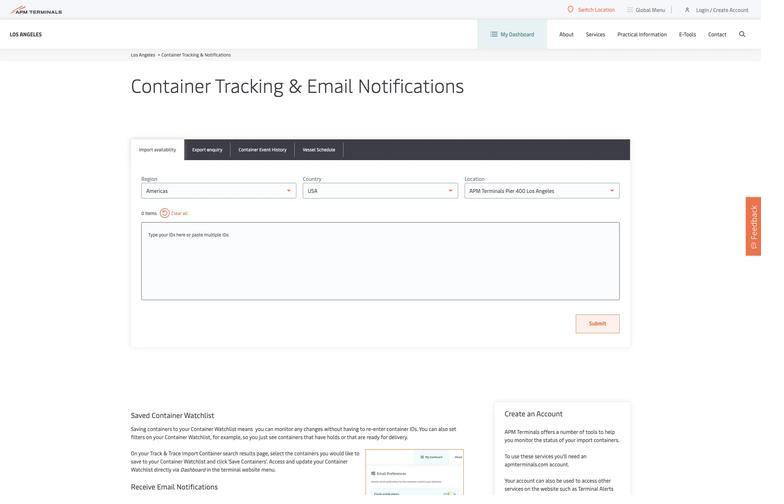 Task type: vqa. For each thing, say whether or not it's contained in the screenshot.
'on' within the . This can be used to access other services on the website such as Terminal Alerts
no



Task type: locate. For each thing, give the bounding box(es) containing it.
containers down any
[[278, 434, 303, 441]]

container right >
[[161, 52, 181, 58]]

an up terminals
[[527, 409, 535, 419]]

1 vertical spatial account
[[536, 409, 563, 419]]

track
[[150, 450, 162, 457]]

1 vertical spatial los
[[131, 52, 138, 58]]

services left you'll
[[535, 453, 553, 460]]

container event history
[[239, 147, 287, 153]]

can
[[265, 425, 273, 433], [429, 425, 437, 433], [536, 477, 544, 484]]

like
[[345, 450, 353, 457]]

on right 'filters'
[[146, 434, 152, 441]]

of down such
[[559, 493, 564, 495]]

and right access
[[286, 458, 295, 465]]

1 horizontal spatial for
[[381, 434, 388, 441]]

0 horizontal spatial that
[[304, 434, 314, 441]]

type your ids here or paste multiple ids
[[148, 232, 229, 238]]

or right the here on the left
[[187, 232, 191, 238]]

container left event
[[239, 147, 258, 153]]

0 horizontal spatial website
[[242, 466, 260, 473]]

ids.
[[410, 425, 418, 433]]

1 horizontal spatial also
[[545, 477, 555, 484]]

an inside to use these services you'll need an apmterminals.com account.
[[581, 453, 587, 460]]

that down having
[[347, 434, 357, 441]]

0
[[141, 210, 144, 216]]

1 vertical spatial dashboard
[[180, 466, 205, 473]]

angeles
[[20, 30, 42, 38], [139, 52, 155, 58]]

0 vertical spatial an
[[527, 409, 535, 419]]

0 vertical spatial dashboard
[[509, 31, 534, 38]]

1 vertical spatial set
[[592, 493, 599, 495]]

the inside 'apm terminals offers a number of tools to help you monitor the status of your import containers.'
[[534, 436, 542, 444]]

the
[[534, 436, 542, 444], [285, 450, 293, 457], [212, 466, 220, 473], [532, 485, 539, 492]]

can right account
[[536, 477, 544, 484]]

1 horizontal spatial account
[[730, 6, 749, 13]]

trace
[[168, 450, 181, 457]]

to
[[173, 425, 178, 433], [360, 425, 365, 433], [599, 428, 604, 435], [354, 450, 359, 457], [142, 458, 147, 465], [576, 477, 581, 484], [585, 493, 590, 495]]

for
[[213, 434, 219, 441], [381, 434, 388, 441]]

0 vertical spatial on
[[146, 434, 152, 441]]

1 horizontal spatial &
[[200, 52, 204, 58]]

your right update
[[314, 458, 324, 465]]

also left be
[[545, 477, 555, 484]]

1 horizontal spatial los
[[131, 52, 138, 58]]

to left help
[[599, 428, 604, 435]]

0 horizontal spatial on
[[146, 434, 152, 441]]

0 vertical spatial los angeles link
[[10, 30, 42, 38]]

about button
[[560, 19, 574, 49]]

history
[[272, 147, 287, 153]]

0 horizontal spatial an
[[527, 409, 535, 419]]

account up offers
[[536, 409, 563, 419]]

event
[[259, 147, 271, 153]]

container notifications image
[[366, 449, 464, 495]]

or inside "saving containers to your container watchlist means  you can monitor any changes without having to re-enter container ids. you can also set filters on your container watchlist, for example, so you just see containers that have holds or that are ready for delivery."
[[341, 434, 346, 441]]

2 vertical spatial of
[[559, 493, 564, 495]]

2 horizontal spatial can
[[536, 477, 544, 484]]

los
[[10, 30, 19, 38], [131, 52, 138, 58]]

container
[[161, 52, 181, 58], [131, 72, 211, 98], [239, 147, 258, 153], [152, 410, 182, 420], [191, 425, 213, 433], [165, 434, 187, 441], [199, 450, 222, 457], [160, 458, 183, 465], [325, 458, 348, 465]]

1 vertical spatial a
[[538, 493, 541, 495]]

0 horizontal spatial set
[[449, 425, 456, 433]]

2 horizontal spatial &
[[288, 72, 302, 98]]

2 horizontal spatial and
[[505, 493, 513, 495]]

1 horizontal spatial a
[[556, 428, 559, 435]]

1 horizontal spatial that
[[347, 434, 357, 441]]

on
[[146, 434, 152, 441], [525, 485, 530, 492]]

0 horizontal spatial for
[[213, 434, 219, 441]]

also right you
[[438, 425, 448, 433]]

0 horizontal spatial services
[[505, 485, 523, 492]]

0 vertical spatial set
[[449, 425, 456, 433]]

dashboard
[[509, 31, 534, 38], [180, 466, 205, 473]]

of right status
[[559, 436, 564, 444]]

watchlist down watchlist,
[[184, 458, 206, 465]]

0 horizontal spatial and
[[207, 458, 216, 465]]

can inside 'your account can also be used to access other services on the website such as terminal alerts and takes just a couple of minutes to set up.'
[[536, 477, 544, 484]]

your down track on the left bottom
[[149, 458, 159, 465]]

to down saved container watchlist
[[173, 425, 178, 433]]

0 vertical spatial a
[[556, 428, 559, 435]]

to down terminal
[[585, 493, 590, 495]]

you
[[255, 425, 264, 433], [249, 434, 258, 441], [505, 436, 513, 444], [320, 450, 328, 457]]

&
[[200, 52, 204, 58], [288, 72, 302, 98], [163, 450, 167, 457]]

for down enter
[[381, 434, 388, 441]]

account right /
[[730, 6, 749, 13]]

0 vertical spatial of
[[579, 428, 584, 435]]

container right saved
[[152, 410, 182, 420]]

the left status
[[534, 436, 542, 444]]

ids right multiple
[[222, 232, 229, 238]]

minutes
[[565, 493, 584, 495]]

container inside button
[[239, 147, 258, 153]]

containers up update
[[294, 450, 319, 457]]

1 vertical spatial import
[[182, 450, 198, 457]]

the down account
[[532, 485, 539, 492]]

create up apm
[[505, 409, 525, 419]]

watchlist up watchlist,
[[184, 410, 214, 420]]

set inside 'your account can also be used to access other services on the website such as terminal alerts and takes just a couple of minutes to set up.'
[[592, 493, 599, 495]]

availability
[[154, 147, 176, 153]]

and inside 'your account can also be used to access other services on the website such as terminal alerts and takes just a couple of minutes to set up.'
[[505, 493, 513, 495]]

monitor up see
[[275, 425, 293, 433]]

saving containers to your container watchlist means  you can monitor any changes without having to re-enter container ids. you can also set filters on your container watchlist, for example, so you just see containers that have holds or that are ready for delivery.
[[131, 425, 456, 441]]

dashboard right my
[[509, 31, 534, 38]]

monitor
[[275, 425, 293, 433], [514, 436, 533, 444]]

0 vertical spatial monitor
[[275, 425, 293, 433]]

just right takes on the right bottom of page
[[528, 493, 537, 495]]

you'll
[[555, 453, 567, 460]]

the inside 'your account can also be used to access other services on the website such as terminal alerts and takes just a couple of minutes to set up.'
[[532, 485, 539, 492]]

and up in
[[207, 458, 216, 465]]

set left up.
[[592, 493, 599, 495]]

create right /
[[713, 6, 728, 13]]

2 vertical spatial containers
[[294, 450, 319, 457]]

0 horizontal spatial location
[[465, 175, 485, 182]]

e-tools
[[679, 31, 696, 38]]

1 horizontal spatial an
[[581, 453, 587, 460]]

to inside 'apm terminals offers a number of tools to help you monitor the status of your import containers.'
[[599, 428, 604, 435]]

set right you
[[449, 425, 456, 433]]

1 horizontal spatial create
[[713, 6, 728, 13]]

export еnquiry button
[[184, 139, 230, 160]]

export
[[192, 147, 206, 153]]

import inside import availability button
[[139, 147, 153, 153]]

1 horizontal spatial and
[[286, 458, 295, 465]]

for left example,
[[213, 434, 219, 441]]

los angeles > container tracking & notifications
[[131, 52, 231, 58]]

1 horizontal spatial on
[[525, 485, 530, 492]]

set
[[449, 425, 456, 433], [592, 493, 599, 495]]

just left see
[[259, 434, 268, 441]]

website
[[242, 466, 260, 473], [541, 485, 559, 492]]

monitor inside "saving containers to your container watchlist means  you can monitor any changes without having to re-enter container ids. you can also set filters on your container watchlist, for example, so you just see containers that have holds or that are ready for delivery."
[[275, 425, 293, 433]]

1 vertical spatial email
[[157, 482, 175, 492]]

1 horizontal spatial tracking
[[215, 72, 284, 98]]

0 horizontal spatial just
[[259, 434, 268, 441]]

1 vertical spatial or
[[341, 434, 346, 441]]

global
[[636, 6, 651, 13]]

on inside 'your account can also be used to access other services on the website such as terminal alerts and takes just a couple of minutes to set up.'
[[525, 485, 530, 492]]

you right so
[[249, 434, 258, 441]]

on inside "saving containers to your container watchlist means  you can monitor any changes without having to re-enter container ids. you can also set filters on your container watchlist, for example, so you just see containers that have holds or that are ready for delivery."
[[146, 434, 152, 441]]

1 vertical spatial create
[[505, 409, 525, 419]]

an right need
[[581, 453, 587, 460]]

that down changes
[[304, 434, 314, 441]]

1 horizontal spatial set
[[592, 493, 599, 495]]

0 vertical spatial import
[[139, 147, 153, 153]]

0 vertical spatial just
[[259, 434, 268, 441]]

0 items
[[141, 210, 157, 216]]

your
[[159, 232, 168, 238], [179, 425, 190, 433], [153, 434, 163, 441], [565, 436, 576, 444], [138, 450, 149, 457], [149, 458, 159, 465], [314, 458, 324, 465]]

set inside "saving containers to your container watchlist means  you can monitor any changes without having to re-enter container ids. you can also set filters on your container watchlist, for example, so you just see containers that have holds or that are ready for delivery."
[[449, 425, 456, 433]]

1 vertical spatial on
[[525, 485, 530, 492]]

click
[[217, 458, 227, 465]]

of up import in the right bottom of the page
[[579, 428, 584, 435]]

containers'.
[[241, 458, 268, 465]]

0 horizontal spatial los
[[10, 30, 19, 38]]

1 horizontal spatial los angeles link
[[131, 52, 155, 58]]

los for los angeles
[[10, 30, 19, 38]]

search
[[223, 450, 238, 457]]

the inside on your track & trace import container search results page, select the containers you would like to save to your container watchlist and click 'save containers'. access and update your container watchlist directly via
[[285, 450, 293, 457]]

can up see
[[265, 425, 273, 433]]

1 vertical spatial just
[[528, 493, 537, 495]]

1 that from the left
[[304, 434, 314, 441]]

login
[[696, 6, 709, 13]]

e-tools button
[[679, 19, 696, 49]]

container up the click
[[199, 450, 222, 457]]

1 horizontal spatial email
[[307, 72, 353, 98]]

import right trace
[[182, 450, 198, 457]]

1 vertical spatial website
[[541, 485, 559, 492]]

0 horizontal spatial also
[[438, 425, 448, 433]]

0 horizontal spatial dashboard
[[180, 466, 205, 473]]

0 vertical spatial create
[[713, 6, 728, 13]]

menu
[[652, 6, 665, 13]]

a right offers
[[556, 428, 559, 435]]

0 vertical spatial or
[[187, 232, 191, 238]]

a left couple
[[538, 493, 541, 495]]

1 horizontal spatial ids
[[222, 232, 229, 238]]

on down account
[[525, 485, 530, 492]]

directly
[[154, 466, 171, 473]]

menu.
[[261, 466, 276, 473]]

0 horizontal spatial or
[[187, 232, 191, 238]]

container event history button
[[230, 139, 295, 160]]

you inside 'apm terminals offers a number of tools to help you monitor the status of your import containers.'
[[505, 436, 513, 444]]

use
[[511, 453, 519, 460]]

0 horizontal spatial ids
[[169, 232, 175, 238]]

would
[[330, 450, 344, 457]]

services button
[[586, 19, 605, 49]]

1 vertical spatial also
[[545, 477, 555, 484]]

you left the would
[[320, 450, 328, 457]]

2 vertical spatial &
[[163, 450, 167, 457]]

1 horizontal spatial website
[[541, 485, 559, 492]]

tracking
[[182, 52, 199, 58], [215, 72, 284, 98]]

website up couple
[[541, 485, 559, 492]]

you down apm
[[505, 436, 513, 444]]

0 vertical spatial account
[[730, 6, 749, 13]]

0 vertical spatial email
[[307, 72, 353, 98]]

of
[[579, 428, 584, 435], [559, 436, 564, 444], [559, 493, 564, 495]]

notifications
[[205, 52, 231, 58], [358, 72, 464, 98], [177, 482, 218, 492]]

еnquiry
[[207, 147, 222, 153]]

1 vertical spatial &
[[288, 72, 302, 98]]

other
[[598, 477, 611, 484]]

and
[[207, 458, 216, 465], [286, 458, 295, 465], [505, 493, 513, 495]]

create an account
[[505, 409, 563, 419]]

see
[[269, 434, 277, 441]]

1 vertical spatial monitor
[[514, 436, 533, 444]]

0 horizontal spatial angeles
[[20, 30, 42, 38]]

1 horizontal spatial or
[[341, 434, 346, 441]]

1 horizontal spatial import
[[182, 450, 198, 457]]

the right select
[[285, 450, 293, 457]]

website down containers'.
[[242, 466, 260, 473]]

1 horizontal spatial monitor
[[514, 436, 533, 444]]

0 horizontal spatial tracking
[[182, 52, 199, 58]]

1 horizontal spatial just
[[528, 493, 537, 495]]

tab list
[[131, 139, 630, 160]]

of inside 'your account can also be used to access other services on the website such as terminal alerts and takes just a couple of minutes to set up.'
[[559, 493, 564, 495]]

services up takes on the right bottom of page
[[505, 485, 523, 492]]

email
[[307, 72, 353, 98], [157, 482, 175, 492]]

1 vertical spatial services
[[505, 485, 523, 492]]

0 vertical spatial los
[[10, 30, 19, 38]]

1 horizontal spatial angeles
[[139, 52, 155, 58]]

ids left the here on the left
[[169, 232, 175, 238]]

0 horizontal spatial &
[[163, 450, 167, 457]]

that
[[304, 434, 314, 441], [347, 434, 357, 441]]

can right you
[[429, 425, 437, 433]]

0 vertical spatial tracking
[[182, 52, 199, 58]]

to up as
[[576, 477, 581, 484]]

container up watchlist,
[[191, 425, 213, 433]]

1 horizontal spatial services
[[535, 453, 553, 460]]

monitor down terminals
[[514, 436, 533, 444]]

services
[[586, 31, 605, 38]]

0 horizontal spatial can
[[265, 425, 273, 433]]

import left availability
[[139, 147, 153, 153]]

0 horizontal spatial create
[[505, 409, 525, 419]]

just inside 'your account can also be used to access other services on the website such as terminal alerts and takes just a couple of minutes to set up.'
[[528, 493, 537, 495]]

watchlist up example,
[[214, 425, 236, 433]]

vessel schedule button
[[295, 139, 343, 160]]

0 horizontal spatial import
[[139, 147, 153, 153]]

and left takes on the right bottom of page
[[505, 493, 513, 495]]

just inside "saving containers to your container watchlist means  you can monitor any changes without having to re-enter container ids. you can also set filters on your container watchlist, for example, so you just see containers that have holds or that are ready for delivery."
[[259, 434, 268, 441]]

1 horizontal spatial dashboard
[[509, 31, 534, 38]]

terminal
[[221, 466, 241, 473]]

1 vertical spatial notifications
[[358, 72, 464, 98]]

the for page,
[[285, 450, 293, 457]]

your down number
[[565, 436, 576, 444]]

schedule
[[317, 147, 335, 153]]

or right holds
[[341, 434, 346, 441]]

all
[[183, 210, 188, 216]]

0 horizontal spatial a
[[538, 493, 541, 495]]

angeles for los angeles > container tracking & notifications
[[139, 52, 155, 58]]

0 horizontal spatial email
[[157, 482, 175, 492]]

just
[[259, 434, 268, 441], [528, 493, 537, 495]]

your account can also be used to access other services on the website such as terminal alerts and takes just a couple of minutes to set up.
[[505, 477, 614, 495]]

saved container watchlist
[[131, 410, 214, 420]]

enter
[[373, 425, 385, 433]]

0 horizontal spatial monitor
[[275, 425, 293, 433]]

1 vertical spatial of
[[559, 436, 564, 444]]

1 vertical spatial tracking
[[215, 72, 284, 98]]

receive
[[131, 482, 155, 492]]

dashboard left in
[[180, 466, 205, 473]]

None text field
[[148, 229, 613, 241]]

containers down saved container watchlist
[[147, 425, 172, 433]]

ready
[[367, 434, 380, 441]]

container down the would
[[325, 458, 348, 465]]

0 vertical spatial also
[[438, 425, 448, 433]]



Task type: describe. For each thing, give the bounding box(es) containing it.
container tracking & email notifications
[[131, 72, 464, 98]]

submit button
[[576, 315, 620, 333]]

you inside on your track & trace import container search results page, select the containers you would like to save to your container watchlist and click 'save containers'. access and update your container watchlist directly via
[[320, 450, 328, 457]]

practical information button
[[618, 19, 667, 49]]

1 vertical spatial containers
[[278, 434, 303, 441]]

you up page,
[[255, 425, 264, 433]]

contact
[[708, 31, 727, 38]]

angeles for los angeles
[[20, 30, 42, 38]]

import inside on your track & trace import container search results page, select the containers you would like to save to your container watchlist and click 'save containers'. access and update your container watchlist directly via
[[182, 450, 198, 457]]

create inside 'link'
[[713, 6, 728, 13]]

update
[[296, 458, 312, 465]]

global menu button
[[621, 0, 672, 19]]

to
[[505, 453, 510, 460]]

re-
[[366, 425, 373, 433]]

your right "type"
[[159, 232, 168, 238]]

2 ids from the left
[[222, 232, 229, 238]]

a inside 'your account can also be used to access other services on the website such as terminal alerts and takes just a couple of minutes to set up.'
[[538, 493, 541, 495]]

terminals
[[517, 428, 539, 435]]

containers inside on your track & trace import container search results page, select the containers you would like to save to your container watchlist and click 'save containers'. access and update your container watchlist directly via
[[294, 450, 319, 457]]

also inside "saving containers to your container watchlist means  you can monitor any changes without having to re-enter container ids. you can also set filters on your container watchlist, for example, so you just see containers that have holds or that are ready for delivery."
[[438, 425, 448, 433]]

account inside 'link'
[[730, 6, 749, 13]]

to use these services you'll need an apmterminals.com account.
[[505, 453, 587, 468]]

here
[[176, 232, 185, 238]]

0 vertical spatial website
[[242, 466, 260, 473]]

saving
[[131, 425, 146, 433]]

containers.
[[594, 436, 619, 444]]

watchlist,
[[188, 434, 211, 441]]

your up track on the left bottom
[[153, 434, 163, 441]]

2 for from the left
[[381, 434, 388, 441]]

vessel schedule
[[303, 147, 335, 153]]

save
[[131, 458, 141, 465]]

filters
[[131, 434, 145, 441]]

2 that from the left
[[347, 434, 357, 441]]

container
[[387, 425, 409, 433]]

alerts
[[599, 485, 614, 492]]

information
[[639, 31, 667, 38]]

without
[[324, 425, 342, 433]]

offers
[[541, 428, 555, 435]]

container down trace
[[160, 458, 183, 465]]

the right in
[[212, 466, 220, 473]]

practical
[[618, 31, 638, 38]]

my
[[501, 31, 508, 38]]

1 horizontal spatial can
[[429, 425, 437, 433]]

los for los angeles > container tracking & notifications
[[131, 52, 138, 58]]

tools
[[684, 31, 696, 38]]

vessel
[[303, 147, 316, 153]]

import
[[577, 436, 593, 444]]

/
[[710, 6, 712, 13]]

watchlist down save
[[131, 466, 153, 473]]

such
[[560, 485, 571, 492]]

feedback button
[[746, 197, 761, 256]]

on your track & trace import container search results page, select the containers you would like to save to your container watchlist and click 'save containers'. access and update your container watchlist directly via
[[131, 450, 359, 473]]

terminal
[[578, 485, 598, 492]]

these
[[521, 453, 534, 460]]

export еnquiry
[[192, 147, 222, 153]]

tab list containing import availability
[[131, 139, 630, 160]]

1 vertical spatial los angeles link
[[131, 52, 155, 58]]

1 for from the left
[[213, 434, 219, 441]]

in
[[207, 466, 211, 473]]

to left re-
[[360, 425, 365, 433]]

0 horizontal spatial account
[[536, 409, 563, 419]]

services inside to use these services you'll need an apmterminals.com account.
[[535, 453, 553, 460]]

so
[[243, 434, 248, 441]]

access
[[269, 458, 285, 465]]

login / create account
[[696, 6, 749, 13]]

container up trace
[[165, 434, 187, 441]]

a inside 'apm terminals offers a number of tools to help you monitor the status of your import containers.'
[[556, 428, 559, 435]]

country
[[303, 175, 321, 182]]

0 vertical spatial notifications
[[205, 52, 231, 58]]

the for you
[[534, 436, 542, 444]]

also inside 'your account can also be used to access other services on the website such as terminal alerts and takes just a couple of minutes to set up.'
[[545, 477, 555, 484]]

paste
[[192, 232, 203, 238]]

1 ids from the left
[[169, 232, 175, 238]]

& inside on your track & trace import container search results page, select the containers you would like to save to your container watchlist and click 'save containers'. access and update your container watchlist directly via
[[163, 450, 167, 457]]

you
[[419, 425, 428, 433]]

dashboard inside dropdown button
[[509, 31, 534, 38]]

to right like
[[354, 450, 359, 457]]

delivery.
[[389, 434, 408, 441]]

0 vertical spatial location
[[595, 6, 615, 13]]

about
[[560, 31, 574, 38]]

'save
[[228, 458, 240, 465]]

feedback
[[748, 205, 759, 240]]

monitor inside 'apm terminals offers a number of tools to help you monitor the status of your import containers.'
[[514, 436, 533, 444]]

watchlist inside "saving containers to your container watchlist means  you can monitor any changes without having to re-enter container ids. you can also set filters on your container watchlist, for example, so you just see containers that have holds or that are ready for delivery."
[[214, 425, 236, 433]]

global menu
[[636, 6, 665, 13]]

on
[[131, 450, 137, 457]]

the for services
[[532, 485, 539, 492]]

results
[[239, 450, 255, 457]]

contact button
[[708, 19, 727, 49]]

have
[[315, 434, 326, 441]]

1 vertical spatial location
[[465, 175, 485, 182]]

type
[[148, 232, 158, 238]]

your inside 'apm terminals offers a number of tools to help you monitor the status of your import containers.'
[[565, 436, 576, 444]]

your right 'on'
[[138, 450, 149, 457]]

up.
[[600, 493, 607, 495]]

practical information
[[618, 31, 667, 38]]

changes
[[304, 425, 323, 433]]

import availability
[[139, 147, 176, 153]]

clear all button
[[160, 208, 188, 218]]

2 vertical spatial notifications
[[177, 482, 218, 492]]

my dashboard
[[501, 31, 534, 38]]

holds
[[327, 434, 340, 441]]

your
[[505, 477, 515, 484]]

apm
[[505, 428, 516, 435]]

0 vertical spatial &
[[200, 52, 204, 58]]

clear all
[[171, 210, 188, 216]]

help
[[605, 428, 615, 435]]

switch location button
[[568, 6, 615, 13]]

container down los angeles > container tracking & notifications
[[131, 72, 211, 98]]

account
[[516, 477, 535, 484]]

services inside 'your account can also be used to access other services on the website such as terminal alerts and takes just a couple of minutes to set up.'
[[505, 485, 523, 492]]

0 horizontal spatial los angeles link
[[10, 30, 42, 38]]

apm terminals offers a number of tools to help you monitor the status of your import containers.
[[505, 428, 619, 444]]

example,
[[221, 434, 242, 441]]

be
[[556, 477, 562, 484]]

0 vertical spatial containers
[[147, 425, 172, 433]]

saved
[[131, 410, 150, 420]]

your up watchlist,
[[179, 425, 190, 433]]

region
[[141, 175, 157, 182]]

receive email notifications
[[131, 482, 218, 492]]

>
[[158, 52, 160, 58]]

as
[[572, 485, 577, 492]]

switch location
[[578, 6, 615, 13]]

switch
[[578, 6, 594, 13]]

to right save
[[142, 458, 147, 465]]

apmterminals.com
[[505, 461, 548, 468]]

submit
[[589, 320, 606, 327]]

website inside 'your account can also be used to access other services on the website such as terminal alerts and takes just a couple of minutes to set up.'
[[541, 485, 559, 492]]

couple
[[542, 493, 558, 495]]

having
[[344, 425, 359, 433]]

login / create account link
[[684, 0, 749, 19]]

los angeles
[[10, 30, 42, 38]]



